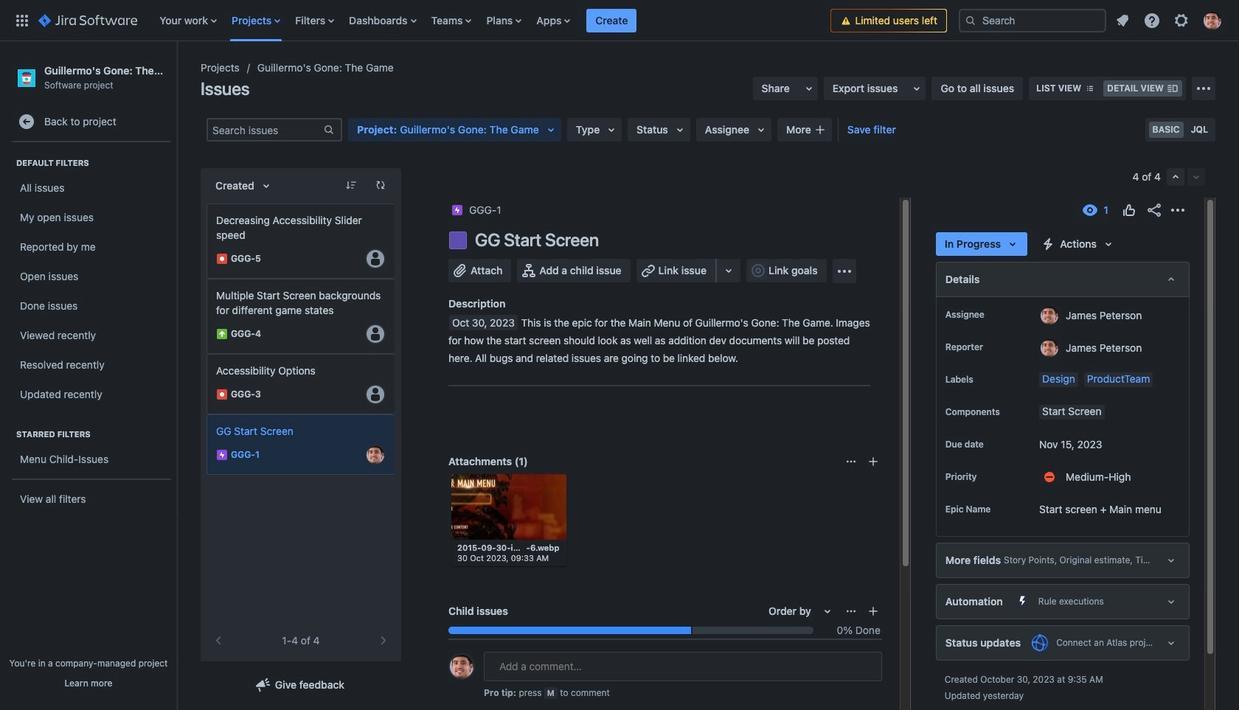 Task type: locate. For each thing, give the bounding box(es) containing it.
labels pin to top. only you can see pinned fields. image
[[976, 374, 988, 386]]

Search issues text field
[[208, 119, 323, 140]]

appswitcher icon image
[[13, 11, 31, 29]]

1 vertical spatial more information about this user image
[[1041, 339, 1059, 357]]

issues list box
[[207, 204, 395, 475]]

actions image
[[1169, 201, 1187, 219]]

heading inside default filters group
[[12, 157, 171, 169]]

edit color, purple selected image
[[449, 232, 467, 249]]

1 heading from the top
[[12, 157, 171, 169]]

epic image down bug icon
[[216, 449, 228, 461]]

copy link to issue image
[[498, 204, 510, 215]]

sidebar navigation image
[[161, 59, 193, 89]]

epic image up edit color, purple selected image
[[451, 204, 463, 216]]

heading for default filters group
[[12, 157, 171, 169]]

jira software image
[[38, 11, 137, 29], [38, 11, 137, 29]]

heading inside starred filters group
[[12, 429, 171, 441]]

notifications image
[[1114, 11, 1132, 29]]

2 heading from the top
[[12, 429, 171, 441]]

default filters group
[[7, 143, 173, 414]]

Search field
[[959, 8, 1106, 32]]

group
[[1167, 168, 1205, 186]]

more information about this user image right "reporter pin to top. only you can see pinned fields." icon at the right
[[1041, 339, 1059, 357]]

automation element
[[936, 584, 1190, 620]]

issue actions image
[[845, 606, 857, 617]]

1 vertical spatial heading
[[12, 429, 171, 441]]

starred filters group
[[7, 414, 173, 479]]

0 vertical spatial bug element
[[207, 204, 395, 279]]

addicon image
[[814, 124, 826, 136]]

improvement image
[[216, 328, 228, 340]]

bug element
[[207, 204, 395, 279], [207, 354, 395, 415]]

2 more information about this user image from the top
[[1041, 339, 1059, 357]]

1 more information about this user image from the top
[[1041, 307, 1059, 325]]

search image
[[965, 14, 977, 26]]

None search field
[[959, 8, 1106, 32]]

attachments menu image
[[845, 456, 857, 468]]

settings image
[[1173, 11, 1191, 29]]

heading
[[12, 157, 171, 169], [12, 429, 171, 441]]

2 bug element from the top
[[207, 354, 395, 415]]

more information about this user image
[[1041, 307, 1059, 325], [1041, 339, 1059, 357]]

more information about this user image down details element
[[1041, 307, 1059, 325]]

order by image
[[257, 177, 275, 195]]

epic image
[[451, 204, 463, 216], [216, 449, 228, 461]]

refresh image
[[375, 179, 387, 191]]

more information about this user image for assignee pin to top. only you can see pinned fields. image on the top right
[[1041, 307, 1059, 325]]

help image
[[1143, 11, 1161, 29]]

add attachment image
[[867, 456, 879, 468]]

0 vertical spatial more information about this user image
[[1041, 307, 1059, 325]]

list
[[152, 0, 831, 41], [1109, 7, 1230, 34]]

banner
[[0, 0, 1239, 41]]

due date pin to top. only you can see pinned fields. image
[[987, 439, 999, 451]]

0 vertical spatial heading
[[12, 157, 171, 169]]

1 vertical spatial bug element
[[207, 354, 395, 415]]

list item
[[587, 0, 637, 41]]

1 vertical spatial epic image
[[216, 449, 228, 461]]

your profile and settings image
[[1204, 11, 1222, 29]]

0 horizontal spatial list
[[152, 0, 831, 41]]

1 horizontal spatial epic image
[[451, 204, 463, 216]]



Task type: vqa. For each thing, say whether or not it's contained in the screenshot.
Issue type hierarchy link
no



Task type: describe. For each thing, give the bounding box(es) containing it.
import and bulk change issues image
[[1195, 80, 1213, 97]]

sort descending image
[[345, 179, 357, 191]]

primary element
[[9, 0, 831, 41]]

Add a comment… field
[[484, 652, 882, 682]]

bug image
[[216, 253, 228, 265]]

more information about this user image for "reporter pin to top. only you can see pinned fields." icon at the right
[[1041, 339, 1059, 357]]

0 horizontal spatial epic image
[[216, 449, 228, 461]]

heading for starred filters group
[[12, 429, 171, 441]]

1 horizontal spatial list
[[1109, 7, 1230, 34]]

link goals image
[[749, 262, 767, 280]]

bug image
[[216, 389, 228, 401]]

0 vertical spatial epic image
[[451, 204, 463, 216]]

issue type: bug image
[[454, 654, 466, 666]]

1 bug element from the top
[[207, 204, 395, 279]]

details element
[[936, 262, 1190, 297]]

more fields element
[[936, 543, 1190, 578]]

status updates element
[[936, 626, 1190, 661]]

improvement element
[[207, 279, 395, 354]]

assignee pin to top. only you can see pinned fields. image
[[988, 309, 999, 321]]

create child image
[[867, 606, 879, 617]]

vote options: no one has voted for this issue yet. image
[[1120, 201, 1138, 219]]

epic element
[[207, 415, 395, 475]]

reporter pin to top. only you can see pinned fields. image
[[986, 342, 998, 353]]

add app image
[[835, 262, 853, 280]]

link web pages and more image
[[720, 262, 738, 280]]



